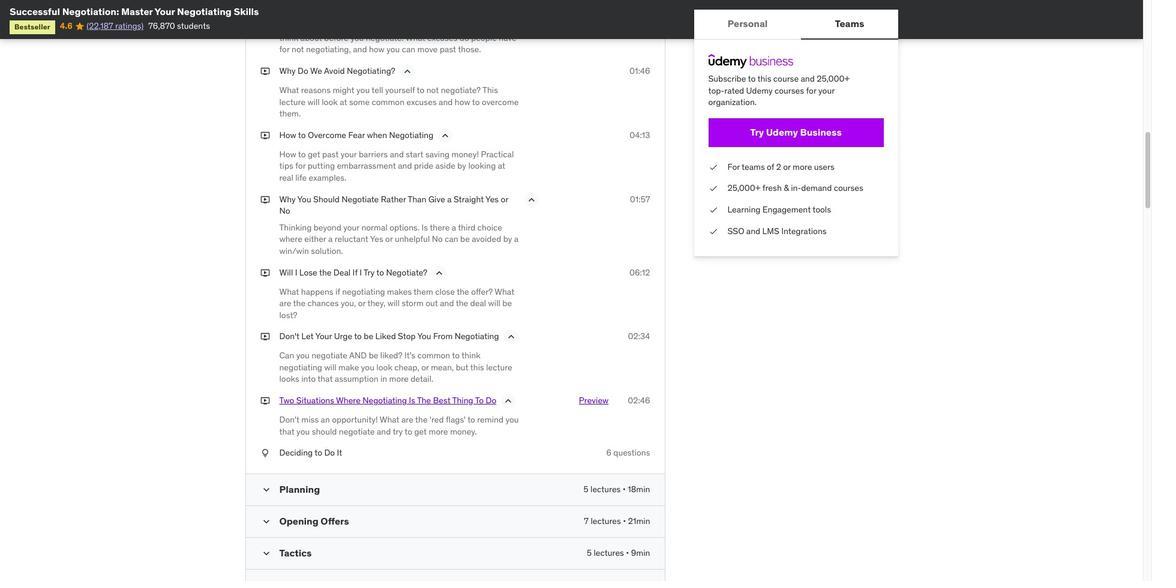 Task type: describe. For each thing, give the bounding box(es) containing it.
xsmall image left 'deciding'
[[260, 447, 270, 459]]

0 vertical spatial do
[[298, 65, 308, 76]]

might
[[333, 85, 355, 95]]

master
[[121, 5, 153, 17]]

by inside the how to get past your barriers and start saving money! practical tips for putting embarrassment and pride aside by looking at real life examples.
[[458, 160, 466, 171]]

and
[[349, 350, 367, 361]]

lectures for opening offers
[[591, 516, 621, 526]]

sso and lms integrations
[[728, 225, 827, 236]]

two
[[279, 395, 294, 406]]

opening
[[279, 515, 319, 527]]

yes inside thinking beyond your normal options. is there a third choice where either a reluctant yes or unhelpful no can be avoided by a win/win solution.
[[370, 234, 383, 245]]

01:57
[[630, 194, 650, 204]]

look inside "can you negotiate and be liked? it's common to think negotiating will make you look cheap, or mean, but this lecture looks into that assumption in more detail."
[[377, 362, 393, 373]]

detail.
[[411, 374, 434, 384]]

past inside the how to get past your barriers and start saving money! practical tips for putting embarrassment and pride aside by looking at real life examples.
[[322, 149, 339, 160]]

9min
[[631, 547, 650, 558]]

thing
[[452, 395, 473, 406]]

xsmall image left the sso
[[709, 225, 718, 237]]

teams
[[835, 18, 865, 30]]

students
[[177, 21, 210, 31]]

life
[[295, 172, 307, 183]]

business
[[801, 126, 842, 138]]

what inside don't miss an opportunity! what are the 'red flags' to remind you that you should negotiate and try to get more money.
[[380, 414, 400, 425]]

storm
[[402, 298, 424, 309]]

demand
[[802, 183, 832, 194]]

xsmall image left "for"
[[709, 161, 718, 173]]

money.
[[450, 426, 477, 437]]

opportunity!
[[332, 414, 378, 425]]

the right close
[[457, 286, 469, 297]]

can inside welcome to the first section! here we'll be looking at what to think about before you negotiate. what excuses do people have for not negotiating, and how you can move past those.
[[402, 44, 416, 55]]

don't for don't miss an opportunity! what are the 'red flags' to remind you that you should negotiate and try to get more money.
[[279, 414, 300, 425]]

udemy business image
[[709, 54, 793, 68]]

no inside thinking beyond your normal options. is there a third choice where either a reluctant yes or unhelpful no can be avoided by a win/win solution.
[[432, 234, 443, 245]]

solution.
[[311, 245, 343, 256]]

unhelpful
[[395, 234, 430, 245]]

move
[[418, 44, 438, 55]]

excuses inside welcome to the first section! here we'll be looking at what to think about before you negotiate. what excuses do people have for not negotiating, and how you can move past those.
[[427, 32, 458, 43]]

or right 2
[[784, 161, 791, 172]]

no inside why you should negotiate rather than give a straight yes or no
[[279, 205, 290, 216]]

to up money.
[[468, 414, 475, 425]]

and inside don't miss an opportunity! what are the 'red flags' to remind you that you should negotiate and try to get more money.
[[377, 426, 391, 437]]

6
[[607, 447, 612, 458]]

what
[[478, 21, 496, 31]]

be inside "can you negotiate and be liked? it's common to think negotiating will make you look cheap, or mean, but this lecture looks into that assumption in more detail."
[[369, 350, 378, 361]]

negotiate?
[[441, 85, 481, 95]]

04:13
[[630, 130, 650, 140]]

not inside what reasons might you tell yourself to not negotiate? this lecture will look at some common excuses and how to overcome them.
[[427, 85, 439, 95]]

beyond
[[314, 222, 341, 233]]

you down negotiate.
[[387, 44, 400, 55]]

liked
[[375, 331, 396, 342]]

1 horizontal spatial you
[[417, 331, 431, 342]]

• for planning
[[623, 484, 626, 495]]

2
[[777, 161, 782, 172]]

what right offer?
[[495, 286, 515, 297]]

money!
[[452, 149, 479, 160]]

why for why do we avoid negotiating?
[[279, 65, 296, 76]]

more inside "can you negotiate and be liked? it's common to think negotiating will make you look cheap, or mean, but this lecture looks into that assumption in more detail."
[[389, 374, 409, 384]]

be left liked
[[364, 331, 373, 342]]

to down them.
[[298, 130, 306, 140]]

overcome
[[482, 96, 519, 107]]

bestseller
[[14, 22, 50, 31]]

how inside welcome to the first section! here we'll be looking at what to think about before you negotiate. what excuses do people have for not negotiating, and how you can move past those.
[[369, 44, 385, 55]]

your inside the how to get past your barriers and start saving money! practical tips for putting embarrassment and pride aside by looking at real life examples.
[[341, 149, 357, 160]]

this
[[483, 85, 498, 95]]

personal
[[728, 18, 768, 30]]

rather
[[381, 194, 406, 204]]

lecture inside "can you negotiate and be liked? it's common to think negotiating will make you look cheap, or mean, but this lecture looks into that assumption in more detail."
[[486, 362, 513, 373]]

the up lost?
[[293, 298, 306, 309]]

more inside don't miss an opportunity! what are the 'red flags' to remind you that you should negotiate and try to get more money.
[[429, 426, 448, 437]]

a left third
[[452, 222, 456, 233]]

21min
[[628, 516, 650, 526]]

we'll
[[409, 21, 425, 31]]

the left deal
[[319, 267, 332, 278]]

remind
[[477, 414, 504, 425]]

will down makes
[[388, 298, 400, 309]]

get inside don't miss an opportunity! what are the 'red flags' to remind you that you should negotiate and try to get more money.
[[414, 426, 427, 437]]

you right can
[[296, 350, 310, 361]]

have
[[499, 32, 517, 43]]

or inside what happens if negotiating makes them close the offer? what are the chances you, or they, will storm out and the deal will be lost?
[[358, 298, 366, 309]]

1 i from the left
[[295, 267, 297, 278]]

to down negotiate?
[[472, 96, 480, 107]]

past inside welcome to the first section! here we'll be looking at what to think about before you negotiate. what excuses do people have for not negotiating, and how you can move past those.
[[440, 44, 456, 55]]

don't miss an opportunity! what are the 'red flags' to remind you that you should negotiate and try to get more money.
[[279, 414, 519, 437]]

a inside why you should negotiate rather than give a straight yes or no
[[447, 194, 452, 204]]

0 horizontal spatial 25,000+
[[728, 183, 761, 194]]

teams
[[742, 161, 765, 172]]

what happens if negotiating makes them close the offer? what are the chances you, or they, will storm out and the deal will be lost?
[[279, 286, 515, 320]]

you inside what reasons might you tell yourself to not negotiate? this lecture will look at some common excuses and how to overcome them.
[[357, 85, 370, 95]]

people
[[471, 32, 497, 43]]

learning
[[728, 204, 761, 215]]

to
[[475, 395, 484, 406]]

top‑rated
[[709, 85, 745, 96]]

xsmall image left let
[[260, 331, 270, 343]]

lectures for planning
[[591, 484, 621, 495]]

organization.
[[709, 97, 757, 108]]

'red
[[430, 414, 444, 425]]

third
[[458, 222, 476, 233]]

you down and
[[361, 362, 375, 373]]

what down will
[[279, 286, 299, 297]]

and inside subscribe to this course and 25,000+ top‑rated udemy courses for your organization.
[[801, 73, 815, 84]]

first
[[340, 21, 355, 31]]

those.
[[458, 44, 481, 55]]

courses inside subscribe to this course and 25,000+ top‑rated udemy courses for your organization.
[[775, 85, 805, 96]]

why for why you should negotiate rather than give a straight yes or no
[[279, 194, 296, 204]]

excuses inside what reasons might you tell yourself to not negotiate? this lecture will look at some common excuses and how to overcome them.
[[407, 96, 437, 107]]

embarrassment
[[337, 160, 396, 171]]

negotiate inside don't miss an opportunity! what are the 'red flags' to remind you that you should negotiate and try to get more money.
[[339, 426, 375, 437]]

reasons
[[301, 85, 331, 95]]

negotiating?
[[347, 65, 395, 76]]

chances
[[308, 298, 339, 309]]

2 vertical spatial hide lecture description image
[[503, 395, 515, 407]]

xsmall image for how to overcome fear when negotiating
[[260, 130, 270, 141]]

learning engagement tools
[[728, 204, 831, 215]]

xsmall image left will
[[260, 267, 270, 279]]

negotiating,
[[306, 44, 351, 55]]

negotiating up students
[[177, 5, 232, 17]]

can
[[279, 350, 294, 361]]

this inside subscribe to this course and 25,000+ top‑rated udemy courses for your organization.
[[758, 73, 772, 84]]

and right the sso
[[747, 225, 761, 236]]

of
[[767, 161, 775, 172]]

how to get past your barriers and start saving money! practical tips for putting embarrassment and pride aside by looking at real life examples.
[[279, 149, 514, 183]]

for inside the how to get past your barriers and start saving money! practical tips for putting embarrassment and pride aside by looking at real life examples.
[[295, 160, 306, 171]]

5 for tactics
[[587, 547, 592, 558]]

is inside 'two situations where negotiating is the best thing to do' button
[[409, 395, 415, 406]]

what inside welcome to the first section! here we'll be looking at what to think about before you negotiate. what excuses do people have for not negotiating, and how you can move past those.
[[406, 32, 425, 43]]

you down first on the top left of page
[[351, 32, 364, 43]]

xsmall image left learning
[[709, 204, 718, 216]]

successful
[[10, 5, 60, 17]]

teams button
[[802, 10, 898, 38]]

get inside the how to get past your barriers and start saving money! practical tips for putting embarrassment and pride aside by looking at real life examples.
[[308, 149, 320, 160]]

that inside don't miss an opportunity! what are the 'red flags' to remind you that you should negotiate and try to get more money.
[[279, 426, 295, 437]]

0 horizontal spatial your
[[155, 5, 175, 17]]

lectures for tactics
[[594, 547, 624, 558]]

01:46
[[630, 65, 650, 76]]

02:46
[[628, 395, 650, 406]]

(22,187 ratings)
[[87, 21, 144, 31]]

udemy inside subscribe to this course and 25,000+ top‑rated udemy courses for your organization.
[[747, 85, 773, 96]]

happens
[[301, 286, 334, 297]]

practical
[[481, 149, 514, 160]]

how for how to get past your barriers and start saving money! practical tips for putting embarrassment and pride aside by looking at real life examples.
[[279, 149, 296, 160]]

best
[[433, 395, 451, 406]]

negotiating inside button
[[363, 395, 407, 406]]

negotiating inside "can you negotiate and be liked? it's common to think negotiating will make you look cheap, or mean, but this lecture looks into that assumption in more detail."
[[279, 362, 322, 373]]

close
[[435, 286, 455, 297]]

6 questions
[[607, 447, 650, 458]]

yourself
[[385, 85, 415, 95]]

if
[[353, 267, 358, 278]]

negotiating inside what happens if negotiating makes them close the offer? what are the chances you, or they, will storm out and the deal will be lost?
[[342, 286, 385, 297]]

engagement
[[763, 204, 811, 215]]

some
[[349, 96, 370, 107]]

ratings)
[[115, 21, 144, 31]]

try
[[393, 426, 403, 437]]

them.
[[279, 108, 301, 119]]

are inside what happens if negotiating makes them close the offer? what are the chances you, or they, will storm out and the deal will be lost?
[[279, 298, 291, 309]]

hide lecture description image for how to overcome fear when negotiating
[[440, 130, 452, 142]]

course
[[774, 73, 799, 84]]

25,000+ inside subscribe to this course and 25,000+ top‑rated udemy courses for your organization.
[[817, 73, 850, 84]]

sso
[[728, 225, 745, 236]]

in-
[[791, 183, 802, 194]]

to right the yourself
[[417, 85, 425, 95]]

hide lecture description image for will i lose the deal if i try to negotiate?
[[434, 267, 446, 279]]

at inside welcome to the first section! here we'll be looking at what to think about before you negotiate. what excuses do people have for not negotiating, and how you can move past those.
[[468, 21, 476, 31]]

you down miss at the bottom left of page
[[297, 426, 310, 437]]

it
[[337, 447, 342, 458]]

be inside what happens if negotiating makes them close the offer? what are the chances you, or they, will storm out and the deal will be lost?
[[503, 298, 512, 309]]

try udemy business
[[751, 126, 842, 138]]



Task type: vqa. For each thing, say whether or not it's contained in the screenshot.
THE REMIND
yes



Task type: locate. For each thing, give the bounding box(es) containing it.
pride
[[414, 160, 434, 171]]

looking
[[439, 21, 466, 31], [468, 160, 496, 171]]

or up the choice
[[501, 194, 509, 204]]

1 vertical spatial can
[[445, 234, 458, 245]]

if
[[336, 286, 340, 297]]

what inside what reasons might you tell yourself to not negotiate? this lecture will look at some common excuses and how to overcome them.
[[279, 85, 299, 95]]

why left we
[[279, 65, 296, 76]]

users
[[814, 161, 835, 172]]

0 horizontal spatial by
[[458, 160, 466, 171]]

0 horizontal spatial looking
[[439, 21, 466, 31]]

i right the if
[[360, 267, 362, 278]]

lectures left 18min
[[591, 484, 621, 495]]

1 vertical spatial try
[[364, 267, 375, 278]]

can left move
[[402, 44, 416, 55]]

0 vertical spatial looking
[[439, 21, 466, 31]]

what
[[406, 32, 425, 43], [279, 85, 299, 95], [279, 286, 299, 297], [495, 286, 515, 297], [380, 414, 400, 425]]

no up thinking at the left of page
[[279, 205, 290, 216]]

76,870
[[148, 21, 175, 31]]

xsmall image for why you should negotiate rather than give a straight yes or no
[[260, 194, 270, 205]]

and right course
[[801, 73, 815, 84]]

0 horizontal spatial get
[[308, 149, 320, 160]]

looking down practical
[[468, 160, 496, 171]]

1 vertical spatial udemy
[[766, 126, 798, 138]]

1 vertical spatial by
[[503, 234, 512, 245]]

to up have
[[498, 21, 506, 31]]

0 horizontal spatial at
[[340, 96, 347, 107]]

1 vertical spatial that
[[279, 426, 295, 437]]

0 vertical spatial udemy
[[747, 85, 773, 96]]

2 i from the left
[[360, 267, 362, 278]]

your inside thinking beyond your normal options. is there a third choice where either a reluctant yes or unhelpful no can be avoided by a win/win solution.
[[343, 222, 360, 233]]

0 vertical spatial for
[[279, 44, 290, 55]]

at down practical
[[498, 160, 506, 171]]

2 vertical spatial at
[[498, 160, 506, 171]]

hide lecture description image for don't let your urge to be liked stop you from negotiating
[[505, 331, 517, 343]]

0 vertical spatial this
[[758, 73, 772, 84]]

1 horizontal spatial past
[[440, 44, 456, 55]]

1 vertical spatial how
[[455, 96, 470, 107]]

0 vertical spatial by
[[458, 160, 466, 171]]

or inside why you should negotiate rather than give a straight yes or no
[[501, 194, 509, 204]]

1 vertical spatial 25,000+
[[728, 183, 761, 194]]

how for how to overcome fear when negotiating
[[279, 130, 296, 140]]

lectures left the 9min
[[594, 547, 624, 558]]

thinking
[[279, 222, 312, 233]]

tools
[[813, 204, 831, 215]]

0 horizontal spatial i
[[295, 267, 297, 278]]

do inside button
[[486, 395, 497, 406]]

mean,
[[431, 362, 454, 373]]

will
[[308, 96, 320, 107], [388, 298, 400, 309], [488, 298, 501, 309], [324, 362, 337, 373]]

deciding
[[279, 447, 313, 458]]

06:12
[[630, 267, 650, 278]]

negotiate down "opportunity!" at the bottom left of page
[[339, 426, 375, 437]]

it's
[[405, 350, 416, 361]]

0 vertical spatial you
[[297, 194, 311, 204]]

by inside thinking beyond your normal options. is there a third choice where either a reluctant yes or unhelpful no can be avoided by a win/win solution.
[[503, 234, 512, 245]]

0 vertical spatial is
[[422, 222, 428, 233]]

• for opening offers
[[623, 516, 626, 526]]

at down might
[[340, 96, 347, 107]]

don't for don't let your urge to be liked stop you from negotiating
[[279, 331, 300, 342]]

1 horizontal spatial are
[[402, 414, 414, 425]]

real
[[279, 172, 293, 183]]

look down might
[[322, 96, 338, 107]]

common inside what reasons might you tell yourself to not negotiate? this lecture will look at some common excuses and how to overcome them.
[[372, 96, 405, 107]]

the inside welcome to the first section! here we'll be looking at what to think about before you negotiate. what excuses do people have for not negotiating, and how you can move past those.
[[326, 21, 338, 31]]

courses
[[775, 85, 805, 96], [834, 183, 864, 194]]

but
[[456, 362, 469, 373]]

1 horizontal spatial looking
[[468, 160, 496, 171]]

2 why from the top
[[279, 194, 296, 204]]

to right the if
[[377, 267, 384, 278]]

why
[[279, 65, 296, 76], [279, 194, 296, 204]]

hide lecture description image for why you should negotiate rather than give a straight yes or no
[[526, 194, 538, 206]]

a right avoided
[[514, 234, 519, 245]]

not down about
[[292, 44, 304, 55]]

the inside don't miss an opportunity! what are the 'red flags' to remind you that you should negotiate and try to get more money.
[[415, 414, 428, 425]]

lecture up them.
[[279, 96, 306, 107]]

excuses up move
[[427, 32, 458, 43]]

1 horizontal spatial common
[[418, 350, 450, 361]]

think down welcome
[[279, 32, 298, 43]]

1 horizontal spatial yes
[[486, 194, 499, 204]]

and down close
[[440, 298, 454, 309]]

3 small image from the top
[[260, 547, 272, 559]]

by down money!
[[458, 160, 466, 171]]

by right avoided
[[503, 234, 512, 245]]

you down "life"
[[297, 194, 311, 204]]

let
[[302, 331, 314, 342]]

excuses down the yourself
[[407, 96, 437, 107]]

0 horizontal spatial hide lecture description image
[[401, 65, 413, 77]]

be
[[427, 21, 437, 31], [460, 234, 470, 245], [503, 298, 512, 309], [364, 331, 373, 342], [369, 350, 378, 361]]

2 horizontal spatial hide lecture description image
[[526, 194, 538, 206]]

1 why from the top
[[279, 65, 296, 76]]

1 vertical spatial past
[[322, 149, 339, 160]]

for down welcome
[[279, 44, 290, 55]]

0 vertical spatial look
[[322, 96, 338, 107]]

how inside the how to get past your barriers and start saving money! practical tips for putting embarrassment and pride aside by looking at real life examples.
[[279, 149, 296, 160]]

0 vertical spatial yes
[[486, 194, 499, 204]]

for inside welcome to the first section! here we'll be looking at what to think about before you negotiate. what excuses do people have for not negotiating, and how you can move past those.
[[279, 44, 290, 55]]

how down them.
[[279, 130, 296, 140]]

either
[[304, 234, 326, 245]]

xsmall image for why do we avoid negotiating?
[[260, 65, 270, 77]]

look inside what reasons might you tell yourself to not negotiate? this lecture will look at some common excuses and how to overcome them.
[[322, 96, 338, 107]]

to down udemy business image
[[748, 73, 756, 84]]

common inside "can you negotiate and be liked? it's common to think negotiating will make you look cheap, or mean, but this lecture looks into that assumption in more detail."
[[418, 350, 450, 361]]

for
[[279, 44, 290, 55], [807, 85, 817, 96], [295, 160, 306, 171]]

1 vertical spatial for
[[807, 85, 817, 96]]

2 vertical spatial for
[[295, 160, 306, 171]]

this right 'but'
[[470, 362, 484, 373]]

0 vertical spatial small image
[[260, 484, 272, 496]]

offers
[[321, 515, 349, 527]]

this inside "can you negotiate and be liked? it's common to think negotiating will make you look cheap, or mean, but this lecture looks into that assumption in more detail."
[[470, 362, 484, 373]]

0 horizontal spatial is
[[409, 395, 415, 406]]

2 don't from the top
[[279, 414, 300, 425]]

be inside thinking beyond your normal options. is there a third choice where either a reluctant yes or unhelpful no can be avoided by a win/win solution.
[[460, 234, 470, 245]]

be right we'll
[[427, 21, 437, 31]]

small image left tactics in the bottom left of the page
[[260, 547, 272, 559]]

looking inside welcome to the first section! here we'll be looking at what to think about before you negotiate. what excuses do people have for not negotiating, and how you can move past those.
[[439, 21, 466, 31]]

not inside welcome to the first section! here we'll be looking at what to think about before you negotiate. what excuses do people have for not negotiating, and how you can move past those.
[[292, 44, 304, 55]]

1 vertical spatial negotiating
[[279, 362, 322, 373]]

0 horizontal spatial you
[[297, 194, 311, 204]]

try
[[751, 126, 764, 138], [364, 267, 375, 278]]

at up do
[[468, 21, 476, 31]]

and
[[353, 44, 367, 55], [801, 73, 815, 84], [439, 96, 453, 107], [390, 149, 404, 160], [398, 160, 412, 171], [747, 225, 761, 236], [440, 298, 454, 309], [377, 426, 391, 437]]

start
[[406, 149, 424, 160]]

0 horizontal spatial no
[[279, 205, 290, 216]]

udemy
[[747, 85, 773, 96], [766, 126, 798, 138]]

(22,187
[[87, 21, 113, 31]]

0 horizontal spatial not
[[292, 44, 304, 55]]

0 horizontal spatial past
[[322, 149, 339, 160]]

situations
[[296, 395, 334, 406]]

not
[[292, 44, 304, 55], [427, 85, 439, 95]]

small image for opening offers
[[260, 516, 272, 528]]

why do we avoid negotiating?
[[279, 65, 395, 76]]

2 vertical spatial do
[[324, 447, 335, 458]]

1 horizontal spatial hide lecture description image
[[440, 130, 452, 142]]

section!
[[357, 21, 387, 31]]

1 horizontal spatial lecture
[[486, 362, 513, 373]]

lecture
[[279, 96, 306, 107], [486, 362, 513, 373]]

why down real
[[279, 194, 296, 204]]

look
[[322, 96, 338, 107], [377, 362, 393, 373]]

0 vertical spatial past
[[440, 44, 456, 55]]

0 vertical spatial lectures
[[591, 484, 621, 495]]

is
[[422, 222, 428, 233], [409, 395, 415, 406]]

will i lose the deal if i try to negotiate?
[[279, 267, 428, 278]]

more
[[793, 161, 812, 172], [389, 374, 409, 384], [429, 426, 448, 437]]

by
[[458, 160, 466, 171], [503, 234, 512, 245]]

fresh
[[763, 183, 782, 194]]

1 how from the top
[[279, 130, 296, 140]]

straight
[[454, 194, 484, 204]]

1 vertical spatial look
[[377, 362, 393, 373]]

1 vertical spatial do
[[486, 395, 497, 406]]

0 horizontal spatial hide lecture description image
[[434, 267, 446, 279]]

to inside the how to get past your barriers and start saving money! practical tips for putting embarrassment and pride aside by looking at real life examples.
[[298, 149, 306, 160]]

do right to
[[486, 395, 497, 406]]

0 vertical spatial more
[[793, 161, 812, 172]]

1 horizontal spatial look
[[377, 362, 393, 373]]

try right the if
[[364, 267, 375, 278]]

for up "life"
[[295, 160, 306, 171]]

think inside "can you negotiate and be liked? it's common to think negotiating will make you look cheap, or mean, but this lecture looks into that assumption in more detail."
[[462, 350, 481, 361]]

planning
[[279, 483, 320, 495]]

0 horizontal spatial more
[[389, 374, 409, 384]]

1 horizontal spatial i
[[360, 267, 362, 278]]

are up lost?
[[279, 298, 291, 309]]

two situations where negotiating is the best thing to do button
[[279, 395, 497, 409]]

lectures right 7
[[591, 516, 621, 526]]

they,
[[368, 298, 386, 309]]

1 vertical spatial courses
[[834, 183, 864, 194]]

to left it
[[315, 447, 322, 458]]

no down there
[[432, 234, 443, 245]]

will inside "can you negotiate and be liked? it's common to think negotiating will make you look cheap, or mean, but this lecture looks into that assumption in more detail."
[[324, 362, 337, 373]]

will inside what reasons might you tell yourself to not negotiate? this lecture will look at some common excuses and how to overcome them.
[[308, 96, 320, 107]]

welcome to the first section! here we'll be looking at what to think about before you negotiate. what excuses do people have for not negotiating, and how you can move past those.
[[279, 21, 517, 55]]

two situations where negotiating is the best thing to do
[[279, 395, 497, 406]]

a down beyond
[[328, 234, 333, 245]]

this
[[758, 73, 772, 84], [470, 362, 484, 373]]

0 vertical spatial why
[[279, 65, 296, 76]]

0 horizontal spatial negotiating
[[279, 362, 322, 373]]

tab list containing personal
[[694, 10, 898, 40]]

small image
[[260, 484, 272, 496], [260, 516, 272, 528], [260, 547, 272, 559]]

the
[[417, 395, 431, 406]]

before
[[324, 32, 349, 43]]

don't inside don't miss an opportunity! what are the 'red flags' to remind you that you should negotiate and try to get more money.
[[279, 414, 300, 425]]

opening offers
[[279, 515, 349, 527]]

2 how from the top
[[279, 149, 296, 160]]

2 vertical spatial small image
[[260, 547, 272, 559]]

to up 'but'
[[452, 350, 460, 361]]

negotiate?
[[386, 267, 428, 278]]

or inside thinking beyond your normal options. is there a third choice where either a reluctant yes or unhelpful no can be avoided by a win/win solution.
[[385, 234, 393, 245]]

i right will
[[295, 267, 297, 278]]

for teams of 2 or more users
[[728, 161, 835, 172]]

you inside why you should negotiate rather than give a straight yes or no
[[297, 194, 311, 204]]

0 horizontal spatial think
[[279, 32, 298, 43]]

or down normal
[[385, 234, 393, 245]]

1 vertical spatial not
[[427, 85, 439, 95]]

2 vertical spatial lectures
[[594, 547, 624, 558]]

can down there
[[445, 234, 458, 245]]

1 horizontal spatial negotiating
[[342, 286, 385, 297]]

will
[[279, 267, 293, 278]]

1 vertical spatial don't
[[279, 414, 300, 425]]

your right let
[[315, 331, 332, 342]]

0 horizontal spatial look
[[322, 96, 338, 107]]

1 horizontal spatial your
[[315, 331, 332, 342]]

than
[[408, 194, 427, 204]]

1 vertical spatial more
[[389, 374, 409, 384]]

integrations
[[782, 225, 827, 236]]

the left the deal
[[456, 298, 468, 309]]

the up before
[[326, 21, 338, 31]]

1 horizontal spatial how
[[455, 96, 470, 107]]

1 horizontal spatial more
[[429, 426, 448, 437]]

you right stop
[[417, 331, 431, 342]]

the left 'red
[[415, 414, 428, 425]]

your inside subscribe to this course and 25,000+ top‑rated udemy courses for your organization.
[[819, 85, 835, 96]]

and down the start
[[398, 160, 412, 171]]

negotiate inside "can you negotiate and be liked? it's common to think negotiating will make you look cheap, or mean, but this lecture looks into that assumption in more detail."
[[312, 350, 348, 361]]

common down tell
[[372, 96, 405, 107]]

looking inside the how to get past your barriers and start saving money! practical tips for putting embarrassment and pride aside by looking at real life examples.
[[468, 160, 496, 171]]

and inside welcome to the first section! here we'll be looking at what to think about before you negotiate. what excuses do people have for not negotiating, and how you can move past those.
[[353, 44, 367, 55]]

2 horizontal spatial hide lecture description image
[[505, 331, 517, 343]]

lose
[[299, 267, 317, 278]]

examples.
[[309, 172, 347, 183]]

do left we
[[298, 65, 308, 76]]

udemy up organization.
[[747, 85, 773, 96]]

0 vertical spatial hide lecture description image
[[526, 194, 538, 206]]

for inside subscribe to this course and 25,000+ top‑rated udemy courses for your organization.
[[807, 85, 817, 96]]

hide lecture description image
[[526, 194, 538, 206], [434, 267, 446, 279], [503, 395, 515, 407]]

0 horizontal spatial do
[[298, 65, 308, 76]]

lecture inside what reasons might you tell yourself to not negotiate? this lecture will look at some common excuses and how to overcome them.
[[279, 96, 306, 107]]

an
[[321, 414, 330, 425]]

will right the deal
[[488, 298, 501, 309]]

looking up do
[[439, 21, 466, 31]]

or right you,
[[358, 298, 366, 309]]

can inside thinking beyond your normal options. is there a third choice where either a reluctant yes or unhelpful no can be avoided by a win/win solution.
[[445, 234, 458, 245]]

5 lectures • 18min
[[584, 484, 650, 495]]

0 vertical spatial no
[[279, 205, 290, 216]]

1 horizontal spatial by
[[503, 234, 512, 245]]

0 vertical spatial try
[[751, 126, 764, 138]]

at
[[468, 21, 476, 31], [340, 96, 347, 107], [498, 160, 506, 171]]

0 vertical spatial hide lecture description image
[[401, 65, 413, 77]]

negotiating up they,
[[342, 286, 385, 297]]

or up 'detail.'
[[422, 362, 429, 373]]

0 vertical spatial that
[[318, 374, 333, 384]]

you up some
[[357, 85, 370, 95]]

0 horizontal spatial for
[[279, 44, 290, 55]]

small image for planning
[[260, 484, 272, 496]]

5
[[584, 484, 589, 495], [587, 547, 592, 558]]

is left the
[[409, 395, 415, 406]]

do left it
[[324, 447, 335, 458]]

don't let your urge to be liked stop you from negotiating
[[279, 331, 499, 342]]

• for tactics
[[626, 547, 629, 558]]

why inside why you should negotiate rather than give a straight yes or no
[[279, 194, 296, 204]]

0 vertical spatial negotiate
[[312, 350, 348, 361]]

18min
[[628, 484, 650, 495]]

2 small image from the top
[[260, 516, 272, 528]]

at inside the how to get past your barriers and start saving money! practical tips for putting embarrassment and pride aside by looking at real life examples.
[[498, 160, 506, 171]]

• left 18min
[[623, 484, 626, 495]]

&
[[784, 183, 789, 194]]

1 vertical spatial hide lecture description image
[[434, 267, 446, 279]]

past up putting
[[322, 149, 339, 160]]

urge
[[334, 331, 352, 342]]

not left negotiate?
[[427, 85, 439, 95]]

questions
[[614, 447, 650, 458]]

are inside don't miss an opportunity! what are the 'red flags' to remind you that you should negotiate and try to get more money.
[[402, 414, 414, 425]]

0 vertical spatial are
[[279, 298, 291, 309]]

about
[[301, 32, 322, 43]]

yes right straight
[[486, 194, 499, 204]]

5 for planning
[[584, 484, 589, 495]]

yes inside why you should negotiate rather than give a straight yes or no
[[486, 194, 499, 204]]

is left there
[[422, 222, 428, 233]]

more left users
[[793, 161, 812, 172]]

small image for tactics
[[260, 547, 272, 559]]

your up 76,870 on the left top of the page
[[155, 5, 175, 17]]

be right the deal
[[503, 298, 512, 309]]

give
[[429, 194, 445, 204]]

how down negotiate?
[[455, 96, 470, 107]]

xsmall image
[[260, 65, 270, 77], [260, 130, 270, 141], [709, 183, 718, 194], [260, 194, 270, 205], [260, 395, 270, 407]]

0 vertical spatial your
[[155, 5, 175, 17]]

negotiating up the start
[[389, 130, 434, 140]]

and left the start
[[390, 149, 404, 160]]

tab list
[[694, 10, 898, 40]]

courses down course
[[775, 85, 805, 96]]

welcome
[[279, 21, 314, 31]]

1 don't from the top
[[279, 331, 300, 342]]

2 vertical spatial •
[[626, 547, 629, 558]]

0 horizontal spatial lecture
[[279, 96, 306, 107]]

1 vertical spatial at
[[340, 96, 347, 107]]

past right move
[[440, 44, 456, 55]]

1 vertical spatial your
[[315, 331, 332, 342]]

negotiate
[[312, 350, 348, 361], [339, 426, 375, 437]]

think inside welcome to the first section! here we'll be looking at what to think about before you negotiate. what excuses do people have for not negotiating, and how you can move past those.
[[279, 32, 298, 43]]

make
[[339, 362, 359, 373]]

negotiate.
[[366, 32, 404, 43]]

you right remind
[[506, 414, 519, 425]]

2 horizontal spatial at
[[498, 160, 506, 171]]

1 vertical spatial think
[[462, 350, 481, 361]]

to up about
[[316, 21, 324, 31]]

to right try
[[405, 426, 412, 437]]

0 horizontal spatial courses
[[775, 85, 805, 96]]

and inside what happens if negotiating makes them close the offer? what are the chances you, or they, will storm out and the deal will be lost?
[[440, 298, 454, 309]]

yes
[[486, 194, 499, 204], [370, 234, 383, 245]]

i
[[295, 267, 297, 278], [360, 267, 362, 278]]

to inside "can you negotiate and be liked? it's common to think negotiating will make you look cheap, or mean, but this lecture looks into that assumption in more detail."
[[452, 350, 460, 361]]

negotiating
[[177, 5, 232, 17], [389, 130, 434, 140], [455, 331, 499, 342], [363, 395, 407, 406]]

hide lecture description image
[[401, 65, 413, 77], [440, 130, 452, 142], [505, 331, 517, 343]]

to inside subscribe to this course and 25,000+ top‑rated udemy courses for your organization.
[[748, 73, 756, 84]]

1 vertical spatial no
[[432, 234, 443, 245]]

negotiation:
[[62, 5, 119, 17]]

25,000+ up learning
[[728, 183, 761, 194]]

is inside thinking beyond your normal options. is there a third choice where either a reluctant yes or unhelpful no can be avoided by a win/win solution.
[[422, 222, 428, 233]]

subscribe
[[709, 73, 746, 84]]

or inside "can you negotiate and be liked? it's common to think negotiating will make you look cheap, or mean, but this lecture looks into that assumption in more detail."
[[422, 362, 429, 373]]

don't left let
[[279, 331, 300, 342]]

look up in on the bottom of the page
[[377, 362, 393, 373]]

where
[[279, 234, 302, 245]]

2 vertical spatial your
[[343, 222, 360, 233]]

normal
[[362, 222, 388, 233]]

hide lecture description image for why do we avoid negotiating?
[[401, 65, 413, 77]]

1 horizontal spatial can
[[445, 234, 458, 245]]

subscribe to this course and 25,000+ top‑rated udemy courses for your organization.
[[709, 73, 850, 108]]

0 vertical spatial get
[[308, 149, 320, 160]]

how inside what reasons might you tell yourself to not negotiate? this lecture will look at some common excuses and how to overcome them.
[[455, 96, 470, 107]]

small image left opening
[[260, 516, 272, 528]]

5 down 7
[[587, 547, 592, 558]]

be inside welcome to the first section! here we'll be looking at what to think about before you negotiate. what excuses do people have for not negotiating, and how you can move past those.
[[427, 21, 437, 31]]

1 horizontal spatial this
[[758, 73, 772, 84]]

to right urge
[[354, 331, 362, 342]]

at inside what reasons might you tell yourself to not negotiate? this lecture will look at some common excuses and how to overcome them.
[[340, 96, 347, 107]]

negotiating down the deal
[[455, 331, 499, 342]]

1 vertical spatial yes
[[370, 234, 383, 245]]

1 small image from the top
[[260, 484, 272, 496]]

1 horizontal spatial try
[[751, 126, 764, 138]]

common up the mean,
[[418, 350, 450, 361]]

1 vertical spatial small image
[[260, 516, 272, 528]]

this left course
[[758, 73, 772, 84]]

1 vertical spatial excuses
[[407, 96, 437, 107]]

0 horizontal spatial common
[[372, 96, 405, 107]]

2 horizontal spatial more
[[793, 161, 812, 172]]

0 vertical spatial courses
[[775, 85, 805, 96]]

1 vertical spatial hide lecture description image
[[440, 130, 452, 142]]

what up try
[[380, 414, 400, 425]]

• left the 9min
[[626, 547, 629, 558]]

xsmall image
[[709, 161, 718, 173], [709, 204, 718, 216], [709, 225, 718, 237], [260, 267, 270, 279], [260, 331, 270, 343], [260, 447, 270, 459]]

skills
[[234, 5, 259, 17]]

that inside "can you negotiate and be liked? it's common to think negotiating will make you look cheap, or mean, but this lecture looks into that assumption in more detail."
[[318, 374, 333, 384]]

offer?
[[471, 286, 493, 297]]

and inside what reasons might you tell yourself to not negotiate? this lecture will look at some common excuses and how to overcome them.
[[439, 96, 453, 107]]



